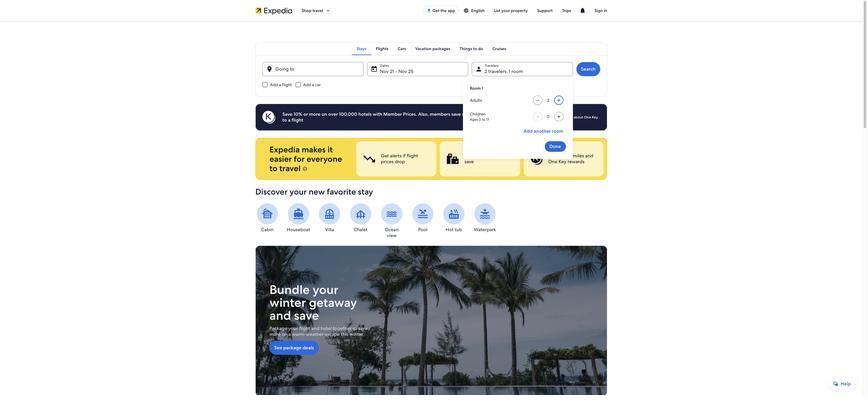 Task type: locate. For each thing, give the bounding box(es) containing it.
0 vertical spatial hotel
[[521, 111, 532, 117]]

property
[[511, 8, 528, 13]]

0 horizontal spatial nov
[[380, 68, 389, 75]]

english
[[471, 8, 485, 13]]

0 vertical spatial room
[[512, 68, 523, 75]]

get right download the app button icon
[[433, 8, 440, 13]]

and up package
[[270, 308, 291, 324]]

1 vertical spatial hotel
[[497, 153, 508, 159]]

1 horizontal spatial nov
[[399, 68, 407, 75]]

hotels
[[359, 111, 372, 117]]

add inside add another room button
[[524, 128, 533, 134]]

get inside get alerts if flight prices drop
[[381, 153, 389, 159]]

get for get alerts if flight prices drop
[[381, 153, 389, 159]]

travel left trailing image
[[313, 8, 323, 13]]

room down "increase the number of children in room 1" "icon"
[[552, 128, 564, 134]]

add another room
[[524, 128, 564, 134]]

see package deals link
[[270, 341, 319, 355]]

done button
[[545, 141, 566, 152]]

one
[[584, 115, 591, 120], [549, 159, 558, 165]]

see package deals
[[274, 345, 314, 351]]

waterpark button
[[473, 204, 497, 233]]

cars link
[[393, 42, 411, 55]]

0 vertical spatial key
[[592, 115, 598, 120]]

flights
[[376, 46, 389, 51]]

discover your new favorite stay
[[256, 187, 373, 197]]

2 horizontal spatial and
[[586, 153, 594, 159]]

houseboat button
[[287, 204, 311, 233]]

app
[[448, 8, 455, 13]]

vacation packages
[[416, 46, 450, 51]]

nov 21 - nov 25
[[380, 68, 414, 75]]

small image
[[464, 8, 469, 13]]

1 horizontal spatial get
[[433, 8, 440, 13]]

travel left xsmall image
[[280, 163, 301, 174]]

learn about one key
[[564, 115, 598, 120]]

sign in button
[[590, 4, 612, 18]]

flight left or
[[292, 117, 303, 123]]

your for bundle
[[313, 282, 339, 298]]

on left over
[[322, 111, 327, 117]]

to right this
[[353, 326, 357, 332]]

on left warm-
[[282, 332, 288, 338]]

bundle inside bundle your winter getaway and save package your flight and hotel together to save more on a warm-weather escape this winter.
[[270, 282, 310, 298]]

1 right room
[[482, 86, 484, 91]]

hot
[[446, 227, 454, 233]]

more up the see
[[270, 332, 281, 338]]

save inside bundle flight + hotel to save
[[465, 159, 474, 165]]

deals
[[303, 345, 314, 351]]

1 vertical spatial bundle
[[270, 282, 310, 298]]

0 vertical spatial get
[[433, 8, 440, 13]]

save left +
[[465, 159, 474, 165]]

25
[[408, 68, 414, 75]]

1 horizontal spatial add
[[303, 82, 311, 87]]

1 nov from the left
[[380, 68, 389, 75]]

2 vertical spatial hotel
[[321, 326, 332, 332]]

about
[[574, 115, 584, 120]]

1 horizontal spatial and
[[312, 326, 320, 332]]

flight inside save 10% or more on over 100,000 hotels with member prices. also, members save up to 30% when you add a hotel to a flight
[[292, 117, 303, 123]]

drop
[[395, 159, 405, 165]]

hotel left together
[[321, 326, 332, 332]]

flight up deals
[[299, 326, 310, 332]]

1 horizontal spatial hotel
[[497, 153, 508, 159]]

shop
[[302, 8, 312, 13]]

ages
[[470, 117, 478, 122]]

bundle inside bundle flight + hotel to save
[[465, 153, 480, 159]]

trips
[[562, 8, 571, 13]]

this
[[341, 332, 349, 338]]

1 vertical spatial travel
[[280, 163, 301, 174]]

package
[[270, 326, 287, 332]]

you
[[499, 111, 507, 117]]

0 vertical spatial more
[[309, 111, 321, 117]]

hot tub
[[446, 227, 462, 233]]

1 vertical spatial get
[[381, 153, 389, 159]]

2 horizontal spatial add
[[524, 128, 533, 134]]

1 horizontal spatial on
[[322, 111, 327, 117]]

save up warm-
[[294, 308, 319, 324]]

bundle for flight
[[465, 153, 480, 159]]

add another room button
[[521, 126, 566, 137]]

nov
[[380, 68, 389, 75], [399, 68, 407, 75]]

key right the about
[[592, 115, 598, 120]]

increase the number of adults in room 1 image
[[556, 98, 563, 103]]

1 vertical spatial key
[[559, 159, 567, 165]]

0 horizontal spatial add
[[270, 82, 278, 87]]

tab list
[[256, 42, 608, 55]]

21
[[390, 68, 394, 75]]

room
[[512, 68, 523, 75], [552, 128, 564, 134]]

to inside bundle your winter getaway and save package your flight and hotel together to save more on a warm-weather escape this winter.
[[353, 326, 357, 332]]

1 vertical spatial 1
[[482, 86, 484, 91]]

nov right -
[[399, 68, 407, 75]]

when
[[486, 111, 498, 117]]

search button
[[577, 62, 601, 76]]

flight right if at the left
[[407, 153, 418, 159]]

to inside children ages 0 to 17
[[482, 117, 486, 122]]

0 horizontal spatial get
[[381, 153, 389, 159]]

0 vertical spatial travel
[[313, 8, 323, 13]]

english button
[[459, 5, 490, 16]]

nov left 21
[[380, 68, 389, 75]]

stays
[[357, 46, 367, 51]]

0 vertical spatial one
[[584, 115, 591, 120]]

one left airline on the top right
[[549, 159, 558, 165]]

1 horizontal spatial more
[[309, 111, 321, 117]]

it
[[328, 144, 333, 155]]

0 horizontal spatial one
[[549, 159, 558, 165]]

0 vertical spatial on
[[322, 111, 327, 117]]

save left up
[[452, 111, 461, 117]]

packages
[[433, 46, 450, 51]]

communication center icon image
[[580, 7, 587, 14]]

0 vertical spatial 1
[[509, 68, 511, 75]]

the
[[441, 8, 447, 13]]

2 horizontal spatial hotel
[[521, 111, 532, 117]]

vacation
[[416, 46, 432, 51]]

0 vertical spatial and
[[586, 153, 594, 159]]

more right or
[[309, 111, 321, 117]]

to right up
[[469, 111, 474, 117]]

sign in
[[595, 8, 608, 13]]

favorite
[[327, 187, 356, 197]]

shop travel button
[[297, 4, 336, 18]]

1 horizontal spatial travel
[[313, 8, 323, 13]]

expedia logo image
[[256, 6, 293, 15]]

one inside earn airline miles and one key rewards
[[549, 159, 558, 165]]

add for add a car
[[303, 82, 311, 87]]

flight
[[282, 82, 292, 87], [292, 117, 303, 123], [407, 153, 418, 159], [481, 153, 492, 159], [299, 326, 310, 332]]

up
[[462, 111, 468, 117]]

1 vertical spatial on
[[282, 332, 288, 338]]

one right the about
[[584, 115, 591, 120]]

0 horizontal spatial bundle
[[270, 282, 310, 298]]

2 vertical spatial and
[[312, 326, 320, 332]]

a inside bundle your winter getaway and save package your flight and hotel together to save more on a warm-weather escape this winter.
[[289, 332, 291, 338]]

0 horizontal spatial and
[[270, 308, 291, 324]]

room inside 2 travelers, 1 room dropdown button
[[512, 68, 523, 75]]

cruises
[[493, 46, 506, 51]]

to
[[473, 46, 477, 51], [469, 111, 474, 117], [283, 117, 287, 123], [482, 117, 486, 122], [510, 153, 514, 159], [270, 163, 278, 174], [353, 326, 357, 332]]

a
[[279, 82, 281, 87], [312, 82, 314, 87], [517, 111, 520, 117], [288, 117, 291, 123], [289, 332, 291, 338]]

1 horizontal spatial bundle
[[465, 153, 480, 159]]

hotel
[[521, 111, 532, 117], [497, 153, 508, 159], [321, 326, 332, 332]]

0 horizontal spatial room
[[512, 68, 523, 75]]

2 nov from the left
[[399, 68, 407, 75]]

get left 'alerts'
[[381, 153, 389, 159]]

your for discover
[[290, 187, 307, 197]]

tab list containing stays
[[256, 42, 608, 55]]

1 inside dropdown button
[[509, 68, 511, 75]]

to left 10% in the top left of the page
[[283, 117, 287, 123]]

2
[[485, 68, 487, 75]]

0 horizontal spatial travel
[[280, 163, 301, 174]]

add a car
[[303, 82, 321, 87]]

hotel inside bundle flight + hotel to save
[[497, 153, 508, 159]]

sign
[[595, 8, 603, 13]]

cabin
[[261, 227, 274, 233]]

hotel right +
[[497, 153, 508, 159]]

0 horizontal spatial on
[[282, 332, 288, 338]]

easier
[[270, 154, 292, 164]]

travel inside dropdown button
[[313, 8, 323, 13]]

get the app
[[433, 8, 455, 13]]

0 horizontal spatial hotel
[[321, 326, 332, 332]]

on inside bundle your winter getaway and save package your flight and hotel together to save more on a warm-weather escape this winter.
[[282, 332, 288, 338]]

cruises link
[[488, 42, 511, 55]]

to right +
[[510, 153, 514, 159]]

hotel left decrease the number of children in room 1 icon
[[521, 111, 532, 117]]

list
[[494, 8, 501, 13]]

add for add another room
[[524, 128, 533, 134]]

to right 0
[[482, 117, 486, 122]]

key
[[592, 115, 598, 120], [559, 159, 567, 165]]

and right warm-
[[312, 326, 320, 332]]

add
[[508, 111, 516, 117]]

search
[[581, 66, 596, 72]]

1 vertical spatial more
[[270, 332, 281, 338]]

flight inside bundle flight + hotel to save
[[481, 153, 492, 159]]

1 right travelers,
[[509, 68, 511, 75]]

1 horizontal spatial room
[[552, 128, 564, 134]]

and
[[586, 153, 594, 159], [270, 308, 291, 324], [312, 326, 320, 332]]

more inside bundle your winter getaway and save package your flight and hotel together to save more on a warm-weather escape this winter.
[[270, 332, 281, 338]]

0 horizontal spatial key
[[559, 159, 567, 165]]

prices
[[381, 159, 394, 165]]

0 vertical spatial bundle
[[465, 153, 480, 159]]

get the app link
[[423, 6, 459, 15]]

waterpark
[[474, 227, 496, 233]]

see
[[274, 345, 282, 351]]

0 horizontal spatial more
[[270, 332, 281, 338]]

1 vertical spatial one
[[549, 159, 558, 165]]

save inside save 10% or more on over 100,000 hotels with member prices. also, members save up to 30% when you add a hotel to a flight
[[452, 111, 461, 117]]

xsmall image
[[303, 167, 307, 171]]

to down expedia
[[270, 163, 278, 174]]

1 out of 3 element
[[356, 141, 437, 177]]

over
[[328, 111, 338, 117]]

chalet
[[354, 227, 368, 233]]

winter.
[[350, 332, 364, 338]]

flight left add a car
[[282, 82, 292, 87]]

increase the number of children in room 1 image
[[556, 114, 563, 119]]

flight inside bundle your winter getaway and save package your flight and hotel together to save more on a warm-weather escape this winter.
[[299, 326, 310, 332]]

1 horizontal spatial 1
[[509, 68, 511, 75]]

and right miles
[[586, 153, 594, 159]]

key right the earn
[[559, 159, 567, 165]]

room right travelers,
[[512, 68, 523, 75]]

1 vertical spatial room
[[552, 128, 564, 134]]

flight left +
[[481, 153, 492, 159]]

10%
[[294, 111, 302, 117]]

ocean view
[[385, 227, 399, 239]]

alerts
[[390, 153, 402, 159]]



Task type: vqa. For each thing, say whether or not it's contained in the screenshot.
the April 2024 element
no



Task type: describe. For each thing, give the bounding box(es) containing it.
miles
[[573, 153, 584, 159]]

done
[[550, 143, 561, 150]]

add for add a flight
[[270, 82, 278, 87]]

stay
[[358, 187, 373, 197]]

flight inside get alerts if flight prices drop
[[407, 153, 418, 159]]

member
[[384, 111, 402, 117]]

save 10% or more on over 100,000 hotels with member prices. also, members save up to 30% when you add a hotel to a flight
[[283, 111, 532, 123]]

view
[[387, 233, 397, 239]]

makes
[[302, 144, 326, 155]]

room 1
[[470, 86, 484, 91]]

stays link
[[352, 42, 371, 55]]

add a flight
[[270, 82, 292, 87]]

100,000
[[339, 111, 358, 117]]

support
[[538, 8, 553, 13]]

travelers,
[[489, 68, 508, 75]]

things
[[460, 46, 472, 51]]

decrease the number of children in room 1 image
[[534, 114, 541, 119]]

cabin button
[[256, 204, 280, 233]]

room inside add another room button
[[552, 128, 564, 134]]

airline
[[559, 153, 572, 159]]

download the app button image
[[427, 8, 432, 13]]

to inside expedia makes it easier for everyone to travel
[[270, 163, 278, 174]]

list your property link
[[490, 5, 533, 16]]

17
[[486, 117, 489, 122]]

rewards
[[568, 159, 585, 165]]

bundle for your
[[270, 282, 310, 298]]

things to do link
[[455, 42, 488, 55]]

earn airline miles and one key rewards
[[549, 153, 594, 165]]

ocean
[[385, 227, 399, 233]]

earn
[[549, 153, 558, 159]]

travel sale activities deals image
[[256, 246, 608, 396]]

on inside save 10% or more on over 100,000 hotels with member prices. also, members save up to 30% when you add a hotel to a flight
[[322, 111, 327, 117]]

weather
[[306, 332, 324, 338]]

2 out of 3 element
[[440, 141, 520, 177]]

bundle your winter getaway and save package your flight and hotel together to save more on a warm-weather escape this winter.
[[270, 282, 368, 338]]

new
[[309, 187, 325, 197]]

learn
[[564, 115, 573, 120]]

ocean view button
[[380, 204, 404, 239]]

things to do
[[460, 46, 483, 51]]

do
[[478, 46, 483, 51]]

also,
[[418, 111, 429, 117]]

trips link
[[558, 5, 576, 16]]

2 travelers, 1 room button
[[472, 62, 573, 76]]

hotel inside save 10% or more on over 100,000 hotels with member prices. also, members save up to 30% when you add a hotel to a flight
[[521, 111, 532, 117]]

save right this
[[358, 326, 368, 332]]

travel inside expedia makes it easier for everyone to travel
[[280, 163, 301, 174]]

1 horizontal spatial key
[[592, 115, 598, 120]]

get alerts if flight prices drop
[[381, 153, 418, 165]]

learn about one key link
[[562, 113, 601, 122]]

more inside save 10% or more on over 100,000 hotels with member prices. also, members save up to 30% when you add a hotel to a flight
[[309, 111, 321, 117]]

30%
[[475, 111, 484, 117]]

hot tub button
[[442, 204, 466, 233]]

in
[[604, 8, 608, 13]]

save
[[283, 111, 293, 117]]

adults
[[470, 98, 482, 103]]

prices.
[[403, 111, 417, 117]]

winter
[[270, 295, 306, 311]]

get for get the app
[[433, 8, 440, 13]]

0 horizontal spatial 1
[[482, 86, 484, 91]]

list your property
[[494, 8, 528, 13]]

room
[[470, 86, 481, 91]]

pool
[[418, 227, 428, 233]]

your for list
[[502, 8, 510, 13]]

1 vertical spatial and
[[270, 308, 291, 324]]

-
[[395, 68, 397, 75]]

+
[[494, 153, 496, 159]]

tab list inside bundle your winter getaway and save main content
[[256, 42, 608, 55]]

to inside bundle flight + hotel to save
[[510, 153, 514, 159]]

decrease the number of adults in room 1 image
[[534, 98, 541, 103]]

support link
[[533, 5, 558, 16]]

with
[[373, 111, 382, 117]]

getaway
[[309, 295, 357, 311]]

pool button
[[411, 204, 435, 233]]

escape
[[325, 332, 340, 338]]

or
[[304, 111, 308, 117]]

car
[[315, 82, 321, 87]]

if
[[403, 153, 406, 159]]

cars
[[398, 46, 406, 51]]

hotel inside bundle your winter getaway and save package your flight and hotel together to save more on a warm-weather escape this winter.
[[321, 326, 332, 332]]

1 horizontal spatial one
[[584, 115, 591, 120]]

members
[[430, 111, 450, 117]]

and inside earn airline miles and one key rewards
[[586, 153, 594, 159]]

bundle your winter getaway and save main content
[[0, 21, 863, 396]]

3 out of 3 element
[[524, 141, 604, 177]]

to left do
[[473, 46, 477, 51]]

package
[[283, 345, 302, 351]]

houseboat
[[287, 227, 310, 233]]

vacation packages link
[[411, 42, 455, 55]]

key inside earn airline miles and one key rewards
[[559, 159, 567, 165]]

trailing image
[[326, 8, 331, 13]]

expedia makes it easier for everyone to travel
[[270, 144, 342, 174]]

everyone
[[307, 154, 342, 164]]

expedia
[[270, 144, 300, 155]]



